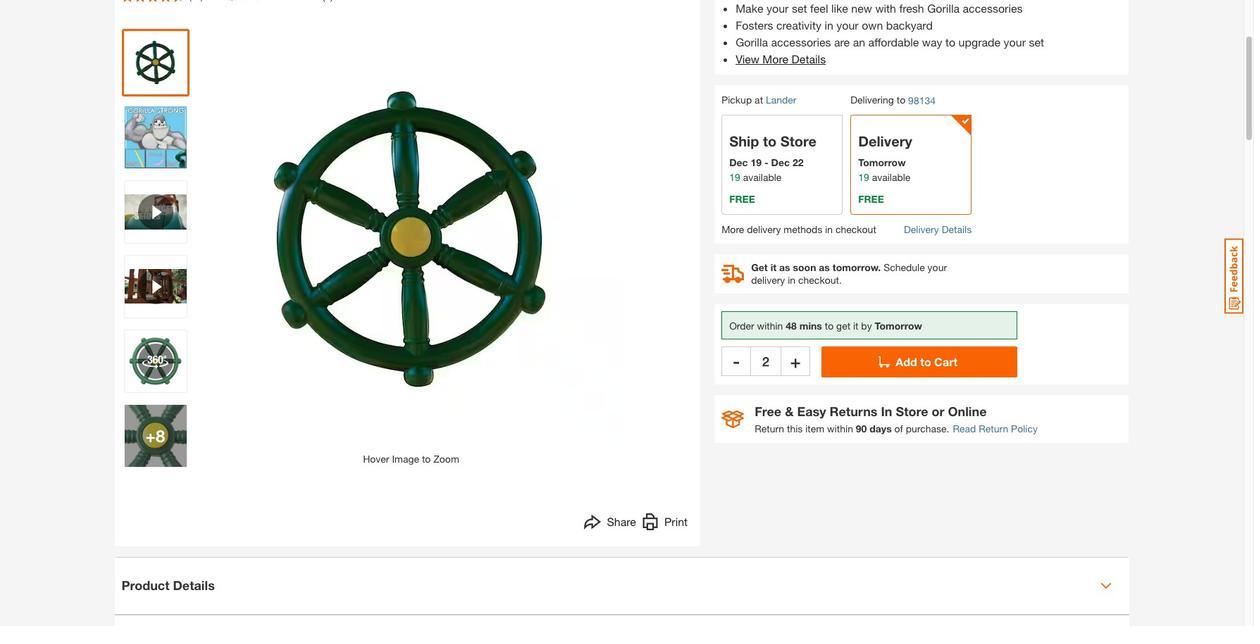 Task type: vqa. For each thing, say whether or not it's contained in the screenshot.
To inside the Make your set feel like new with fresh Gorilla accessories Fosters creativity in your own backyard Gorilla accessories are an affordable way to upgrade your set View More Details
yes



Task type: locate. For each thing, give the bounding box(es) containing it.
tomorrow inside delivery tomorrow 19 available
[[858, 157, 906, 169]]

2 horizontal spatial 19
[[858, 171, 869, 183]]

0 horizontal spatial +
[[146, 426, 156, 446]]

90
[[856, 423, 867, 435]]

1 vertical spatial details
[[942, 224, 972, 236]]

delivery down get
[[751, 274, 785, 286]]

in right methods
[[825, 224, 833, 236]]

delivery inside the delivery details button
[[904, 224, 939, 236]]

0 horizontal spatial accessories
[[771, 36, 831, 49]]

details for delivery details
[[942, 224, 972, 236]]

delivery inside schedule your delivery in checkout.
[[751, 274, 785, 286]]

19
[[751, 157, 762, 169], [729, 171, 740, 183], [858, 171, 869, 183]]

1 vertical spatial gorilla
[[736, 36, 768, 49]]

2 vertical spatial in
[[788, 274, 795, 286]]

gorilla
[[927, 2, 960, 15], [736, 36, 768, 49]]

1 horizontal spatial it
[[853, 320, 858, 332]]

to
[[945, 36, 955, 49], [897, 94, 905, 106], [763, 133, 777, 150], [825, 320, 834, 332], [920, 355, 931, 369], [422, 453, 431, 465]]

accessories
[[963, 2, 1023, 15], [771, 36, 831, 49]]

0 vertical spatial it
[[770, 262, 776, 274]]

- left 22
[[764, 157, 768, 169]]

checkout.
[[798, 274, 842, 286]]

to right add
[[920, 355, 931, 369]]

1 horizontal spatial store
[[896, 404, 928, 419]]

available
[[743, 171, 782, 183], [872, 171, 910, 183]]

1 vertical spatial set
[[1029, 36, 1044, 49]]

make your set feel like new with fresh gorilla accessories fosters creativity in your own backyard gorilla accessories are an affordable way to upgrade your set view more details
[[736, 2, 1044, 66]]

1 horizontal spatial more
[[763, 52, 788, 66]]

it
[[770, 262, 776, 274], [853, 320, 858, 332]]

delivery up schedule
[[904, 224, 939, 236]]

store
[[780, 133, 816, 150], [896, 404, 928, 419]]

upgrade
[[959, 36, 1001, 49]]

store up the of
[[896, 404, 928, 419]]

1 available from the left
[[743, 171, 782, 183]]

0 horizontal spatial within
[[757, 320, 783, 332]]

0 vertical spatial gorilla
[[927, 2, 960, 15]]

1 horizontal spatial available
[[872, 171, 910, 183]]

delivering
[[850, 94, 894, 106]]

1 horizontal spatial -
[[764, 157, 768, 169]]

1 dec from the left
[[729, 157, 748, 169]]

with
[[875, 2, 896, 15]]

1 horizontal spatial return
[[979, 423, 1008, 435]]

to left 'zoom'
[[422, 453, 431, 465]]

view more details link
[[736, 52, 826, 66]]

1 horizontal spatial accessories
[[963, 2, 1023, 15]]

lander button
[[766, 94, 796, 106]]

available inside ship to store dec 19 - dec 22 19 available
[[743, 171, 782, 183]]

accessories up upgrade
[[963, 2, 1023, 15]]

0 horizontal spatial dec
[[729, 157, 748, 169]]

tomorrow down delivering to 98134
[[858, 157, 906, 169]]

0 vertical spatial store
[[780, 133, 816, 150]]

1 horizontal spatial details
[[792, 52, 826, 66]]

feedback link image
[[1224, 238, 1243, 314]]

1 return from the left
[[755, 423, 784, 435]]

1 horizontal spatial within
[[827, 423, 853, 435]]

0 vertical spatial in
[[825, 19, 833, 32]]

0 vertical spatial delivery
[[858, 133, 912, 150]]

of
[[894, 423, 903, 435]]

return right read
[[979, 423, 1008, 435]]

- down order
[[733, 352, 740, 371]]

- inside ship to store dec 19 - dec 22 19 available
[[764, 157, 768, 169]]

more right view
[[763, 52, 788, 66]]

0 horizontal spatial return
[[755, 423, 784, 435]]

1 vertical spatial -
[[733, 352, 740, 371]]

set right upgrade
[[1029, 36, 1044, 49]]

tomorrow.
[[833, 262, 881, 274]]

set
[[792, 2, 807, 15], [1029, 36, 1044, 49]]

1 vertical spatial accessories
[[771, 36, 831, 49]]

available down ship
[[743, 171, 782, 183]]

+ inside + button
[[790, 352, 801, 371]]

0 horizontal spatial -
[[733, 352, 740, 371]]

1 vertical spatial within
[[827, 423, 853, 435]]

creativity
[[776, 19, 821, 32]]

1 vertical spatial delivery
[[904, 224, 939, 236]]

1 horizontal spatial +
[[790, 352, 801, 371]]

product
[[122, 578, 169, 593]]

-
[[764, 157, 768, 169], [733, 352, 740, 371]]

your up creativity
[[767, 2, 789, 15]]

delivery
[[747, 224, 781, 236], [751, 274, 785, 286]]

your right upgrade
[[1004, 36, 1026, 49]]

delivery
[[858, 133, 912, 150], [904, 224, 939, 236]]

1 horizontal spatial dec
[[771, 157, 790, 169]]

details inside product details button
[[173, 578, 215, 593]]

1 vertical spatial more
[[722, 224, 744, 236]]

delivery details button
[[904, 222, 972, 237]]

within left the 90
[[827, 423, 853, 435]]

your inside schedule your delivery in checkout.
[[928, 262, 947, 274]]

at
[[755, 94, 763, 106]]

dec left 22
[[771, 157, 790, 169]]

hover image to zoom
[[363, 453, 459, 465]]

to left 98134 link
[[897, 94, 905, 106]]

your right schedule
[[928, 262, 947, 274]]

within
[[757, 320, 783, 332], [827, 423, 853, 435]]

1 horizontal spatial 19
[[751, 157, 762, 169]]

in down soon
[[788, 274, 795, 286]]

it right get
[[770, 262, 776, 274]]

lander
[[766, 94, 796, 106]]

0 vertical spatial within
[[757, 320, 783, 332]]

as up checkout. on the top
[[819, 262, 830, 274]]

2 available from the left
[[872, 171, 910, 183]]

1 free from the left
[[729, 193, 755, 205]]

set up creativity
[[792, 2, 807, 15]]

order within 48 mins to get it by tomorrow
[[729, 320, 922, 332]]

0 vertical spatial details
[[792, 52, 826, 66]]

within left "48"
[[757, 320, 783, 332]]

0 vertical spatial more
[[763, 52, 788, 66]]

dec
[[729, 157, 748, 169], [771, 157, 790, 169]]

hover image to zoom button
[[200, 29, 622, 466]]

share
[[607, 515, 636, 528]]

0 horizontal spatial free
[[729, 193, 755, 205]]

more left methods
[[722, 224, 744, 236]]

0 horizontal spatial details
[[173, 578, 215, 593]]

to inside ship to store dec 19 - dec 22 19 available
[[763, 133, 777, 150]]

ship to store dec 19 - dec 22 19 available
[[729, 133, 816, 183]]

hover
[[363, 453, 389, 465]]

get
[[836, 320, 850, 332]]

2 vertical spatial details
[[173, 578, 215, 593]]

available up checkout
[[872, 171, 910, 183]]

in down feel
[[825, 19, 833, 32]]

methods
[[784, 224, 822, 236]]

details inside the delivery details button
[[942, 224, 972, 236]]

delivery down delivering to 98134
[[858, 133, 912, 150]]

own
[[862, 19, 883, 32]]

0 horizontal spatial as
[[779, 262, 790, 274]]

to left get
[[825, 320, 834, 332]]

new
[[851, 2, 872, 15]]

as left soon
[[779, 262, 790, 274]]

green gorilla playsets swing set accessories 07 0006 e1.1 image
[[124, 106, 186, 168]]

details for product details
[[173, 578, 215, 593]]

tomorrow right by on the right of page
[[875, 320, 922, 332]]

0 vertical spatial tomorrow
[[858, 157, 906, 169]]

to inside delivering to 98134
[[897, 94, 905, 106]]

as
[[779, 262, 790, 274], [819, 262, 830, 274]]

free down ship to store dec 19 - dec 22 19 available
[[729, 193, 755, 205]]

1 horizontal spatial free
[[858, 193, 884, 205]]

to right ship
[[763, 133, 777, 150]]

tomorrow
[[858, 157, 906, 169], [875, 320, 922, 332]]

free up checkout
[[858, 193, 884, 205]]

your
[[767, 2, 789, 15], [836, 19, 859, 32], [1004, 36, 1026, 49], [928, 262, 947, 274]]

product details button
[[114, 558, 1129, 614]]

in inside schedule your delivery in checkout.
[[788, 274, 795, 286]]

free
[[729, 193, 755, 205], [858, 193, 884, 205]]

0 horizontal spatial more
[[722, 224, 744, 236]]

1 vertical spatial +
[[146, 426, 156, 446]]

1 vertical spatial in
[[825, 224, 833, 236]]

0 vertical spatial delivery
[[747, 224, 781, 236]]

6317221895112 image
[[124, 255, 186, 317]]

return down free
[[755, 423, 784, 435]]

0 horizontal spatial available
[[743, 171, 782, 183]]

accessories down creativity
[[771, 36, 831, 49]]

cart
[[934, 355, 957, 369]]

0 vertical spatial -
[[764, 157, 768, 169]]

0 horizontal spatial store
[[780, 133, 816, 150]]

0 vertical spatial +
[[790, 352, 801, 371]]

gorilla down fosters
[[736, 36, 768, 49]]

8
[[156, 426, 165, 446]]

2 free from the left
[[858, 193, 884, 205]]

dec down ship
[[729, 157, 748, 169]]

2 as from the left
[[819, 262, 830, 274]]

1 horizontal spatial as
[[819, 262, 830, 274]]

read return policy link
[[953, 421, 1038, 436]]

delivering to 98134
[[850, 94, 936, 107]]

store up 22
[[780, 133, 816, 150]]

more
[[763, 52, 788, 66], [722, 224, 744, 236]]

0 vertical spatial set
[[792, 2, 807, 15]]

2 horizontal spatial details
[[942, 224, 972, 236]]

0 horizontal spatial it
[[770, 262, 776, 274]]

free
[[755, 404, 781, 419]]

read
[[953, 423, 976, 435]]

print button
[[642, 513, 688, 534]]

+
[[790, 352, 801, 371], [146, 426, 156, 446]]

are
[[834, 36, 850, 49]]

1 vertical spatial delivery
[[751, 274, 785, 286]]

within inside "free & easy returns in store or online return this item within 90 days of purchase. read return policy"
[[827, 423, 853, 435]]

1 horizontal spatial gorilla
[[927, 2, 960, 15]]

+ for + 8
[[146, 426, 156, 446]]

48
[[786, 320, 797, 332]]

fresh
[[899, 2, 924, 15]]

way
[[922, 36, 942, 49]]

it left by on the right of page
[[853, 320, 858, 332]]

2 dec from the left
[[771, 157, 790, 169]]

icon image
[[722, 411, 744, 428]]

in inside make your set feel like new with fresh gorilla accessories fosters creativity in your own backyard gorilla accessories are an affordable way to upgrade your set view more details
[[825, 19, 833, 32]]

delivery up get
[[747, 224, 781, 236]]

None field
[[751, 347, 781, 376]]

gorilla right the "fresh"
[[927, 2, 960, 15]]

1 vertical spatial store
[[896, 404, 928, 419]]

to right way
[[945, 36, 955, 49]]

details
[[792, 52, 826, 66], [942, 224, 972, 236], [173, 578, 215, 593]]



Task type: describe. For each thing, give the bounding box(es) containing it.
policy
[[1011, 423, 1038, 435]]

in for checkout
[[825, 224, 833, 236]]

in for checkout.
[[788, 274, 795, 286]]

0 horizontal spatial set
[[792, 2, 807, 15]]

delivery for delivery tomorrow 19 available
[[858, 133, 912, 150]]

your up are
[[836, 19, 859, 32]]

in
[[881, 404, 892, 419]]

this
[[787, 423, 803, 435]]

+ for +
[[790, 352, 801, 371]]

delivery details
[[904, 224, 972, 236]]

+ button
[[781, 347, 810, 376]]

202409440_s01 image
[[124, 330, 186, 392]]

pickup
[[722, 94, 752, 106]]

feel
[[810, 2, 828, 15]]

fosters
[[736, 19, 773, 32]]

- button
[[722, 347, 751, 376]]

1 horizontal spatial set
[[1029, 36, 1044, 49]]

caret image
[[1100, 580, 1111, 591]]

more delivery methods in checkout
[[722, 224, 876, 236]]

store inside ship to store dec 19 - dec 22 19 available
[[780, 133, 816, 150]]

get
[[751, 262, 768, 274]]

print
[[664, 515, 688, 528]]

backyard
[[886, 19, 933, 32]]

add to cart
[[896, 355, 957, 369]]

easy
[[797, 404, 826, 419]]

product details
[[122, 578, 215, 593]]

green gorilla playsets swing set accessories 07 0006 40.2 image
[[124, 405, 186, 467]]

like
[[831, 2, 848, 15]]

affordable
[[868, 36, 919, 49]]

mins
[[799, 320, 822, 332]]

4.5 stars image
[[122, 0, 184, 2]]

+ 8
[[146, 426, 165, 446]]

1 vertical spatial tomorrow
[[875, 320, 922, 332]]

make
[[736, 2, 763, 15]]

add
[[896, 355, 917, 369]]

view
[[736, 52, 759, 66]]

zoom
[[433, 453, 459, 465]]

98134 link
[[908, 93, 936, 108]]

pickup at lander
[[722, 94, 796, 106]]

free & easy returns in store or online return this item within 90 days of purchase. read return policy
[[755, 404, 1038, 435]]

ship
[[729, 133, 759, 150]]

delivery for delivery details
[[904, 224, 939, 236]]

share button
[[584, 513, 636, 534]]

0 vertical spatial accessories
[[963, 2, 1023, 15]]

1 vertical spatial it
[[853, 320, 858, 332]]

5988218005001 image
[[124, 181, 186, 243]]

online
[[948, 404, 987, 419]]

schedule
[[884, 262, 925, 274]]

details inside make your set feel like new with fresh gorilla accessories fosters creativity in your own backyard gorilla accessories are an affordable way to upgrade your set view more details
[[792, 52, 826, 66]]

add to cart button
[[822, 347, 1017, 378]]

- inside button
[[733, 352, 740, 371]]

image
[[392, 453, 419, 465]]

soon
[[793, 262, 816, 274]]

to inside button
[[920, 355, 931, 369]]

available inside delivery tomorrow 19 available
[[872, 171, 910, 183]]

98134
[[908, 95, 936, 107]]

returns
[[830, 404, 877, 419]]

get it as soon as tomorrow.
[[751, 262, 881, 274]]

to inside make your set feel like new with fresh gorilla accessories fosters creativity in your own backyard gorilla accessories are an affordable way to upgrade your set view more details
[[945, 36, 955, 49]]

to inside button
[[422, 453, 431, 465]]

store inside "free & easy returns in store or online return this item within 90 days of purchase. read return policy"
[[896, 404, 928, 419]]

or
[[932, 404, 944, 419]]

2 return from the left
[[979, 423, 1008, 435]]

0 horizontal spatial 19
[[729, 171, 740, 183]]

schedule your delivery in checkout.
[[751, 262, 947, 286]]

days
[[870, 423, 892, 435]]

delivery tomorrow 19 available
[[858, 133, 912, 183]]

green gorilla playsets swing set accessories 07 0006 64.0 image
[[124, 31, 186, 93]]

order
[[729, 320, 754, 332]]

1 as from the left
[[779, 262, 790, 274]]

free for to
[[729, 193, 755, 205]]

checkout
[[836, 224, 876, 236]]

by
[[861, 320, 872, 332]]

19 inside delivery tomorrow 19 available
[[858, 171, 869, 183]]

0 horizontal spatial gorilla
[[736, 36, 768, 49]]

22
[[792, 157, 803, 169]]

free for tomorrow
[[858, 193, 884, 205]]

purchase.
[[906, 423, 949, 435]]

&
[[785, 404, 794, 419]]

an
[[853, 36, 865, 49]]

item
[[805, 423, 824, 435]]

more inside make your set feel like new with fresh gorilla accessories fosters creativity in your own backyard gorilla accessories are an affordable way to upgrade your set view more details
[[763, 52, 788, 66]]



